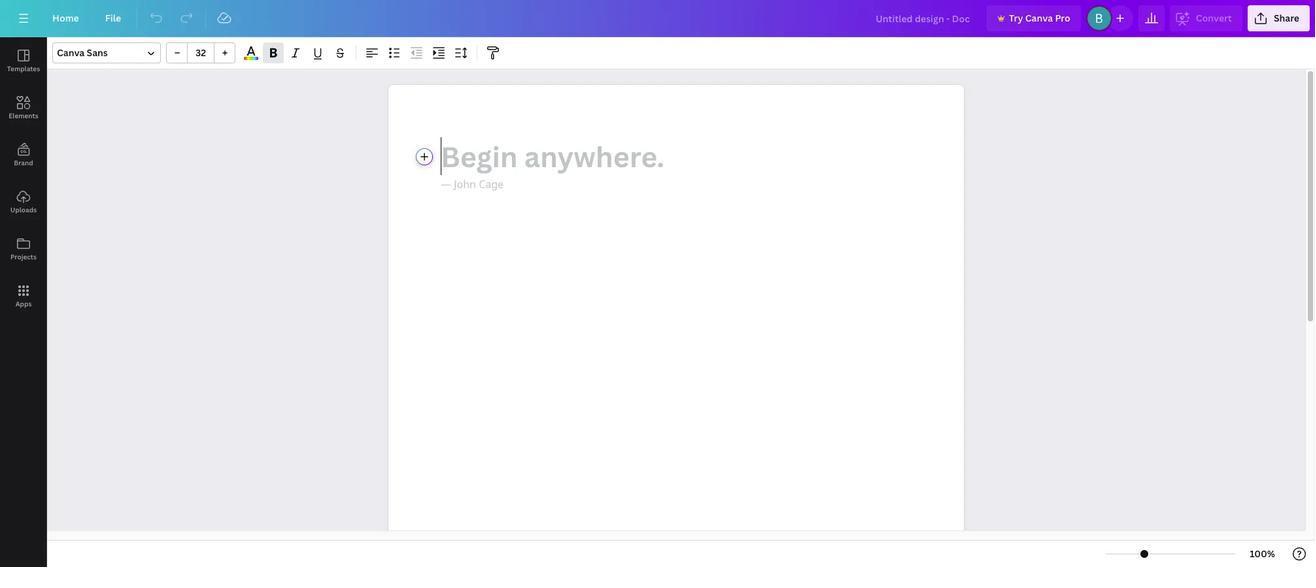 Task type: vqa. For each thing, say whether or not it's contained in the screenshot.
bottommost in
no



Task type: describe. For each thing, give the bounding box(es) containing it.
side panel tab list
[[0, 37, 47, 320]]

canva inside dropdown button
[[57, 46, 85, 59]]

brand button
[[0, 132, 47, 179]]

100% button
[[1242, 544, 1284, 565]]

home link
[[42, 5, 89, 31]]

try canva pro button
[[987, 5, 1081, 31]]

home
[[52, 12, 79, 24]]

– – number field
[[192, 46, 210, 59]]

file button
[[95, 5, 132, 31]]

convert
[[1197, 12, 1233, 24]]

convert button
[[1170, 5, 1243, 31]]

canva sans button
[[52, 43, 161, 63]]

sans
[[87, 46, 108, 59]]

projects
[[10, 253, 37, 262]]

templates button
[[0, 37, 47, 84]]

projects button
[[0, 226, 47, 273]]

brand
[[14, 158, 33, 168]]

elements button
[[0, 84, 47, 132]]

main menu bar
[[0, 0, 1316, 37]]

try
[[1010, 12, 1024, 24]]



Task type: locate. For each thing, give the bounding box(es) containing it.
0 vertical spatial canva
[[1026, 12, 1054, 24]]

pro
[[1056, 12, 1071, 24]]

share button
[[1248, 5, 1311, 31]]

1 vertical spatial canva
[[57, 46, 85, 59]]

Design title text field
[[866, 5, 982, 31]]

None text field
[[389, 85, 964, 568]]

group
[[166, 43, 236, 63]]

elements
[[9, 111, 38, 120]]

canva right try
[[1026, 12, 1054, 24]]

canva
[[1026, 12, 1054, 24], [57, 46, 85, 59]]

canva left sans
[[57, 46, 85, 59]]

canva inside button
[[1026, 12, 1054, 24]]

share
[[1275, 12, 1300, 24]]

uploads
[[10, 205, 37, 215]]

100%
[[1251, 548, 1276, 561]]

uploads button
[[0, 179, 47, 226]]

apps
[[15, 300, 32, 309]]

1 horizontal spatial canva
[[1026, 12, 1054, 24]]

0 horizontal spatial canva
[[57, 46, 85, 59]]

apps button
[[0, 273, 47, 320]]

color range image
[[244, 57, 258, 60]]

file
[[105, 12, 121, 24]]

canva sans
[[57, 46, 108, 59]]

templates
[[7, 64, 40, 73]]

try canva pro
[[1010, 12, 1071, 24]]



